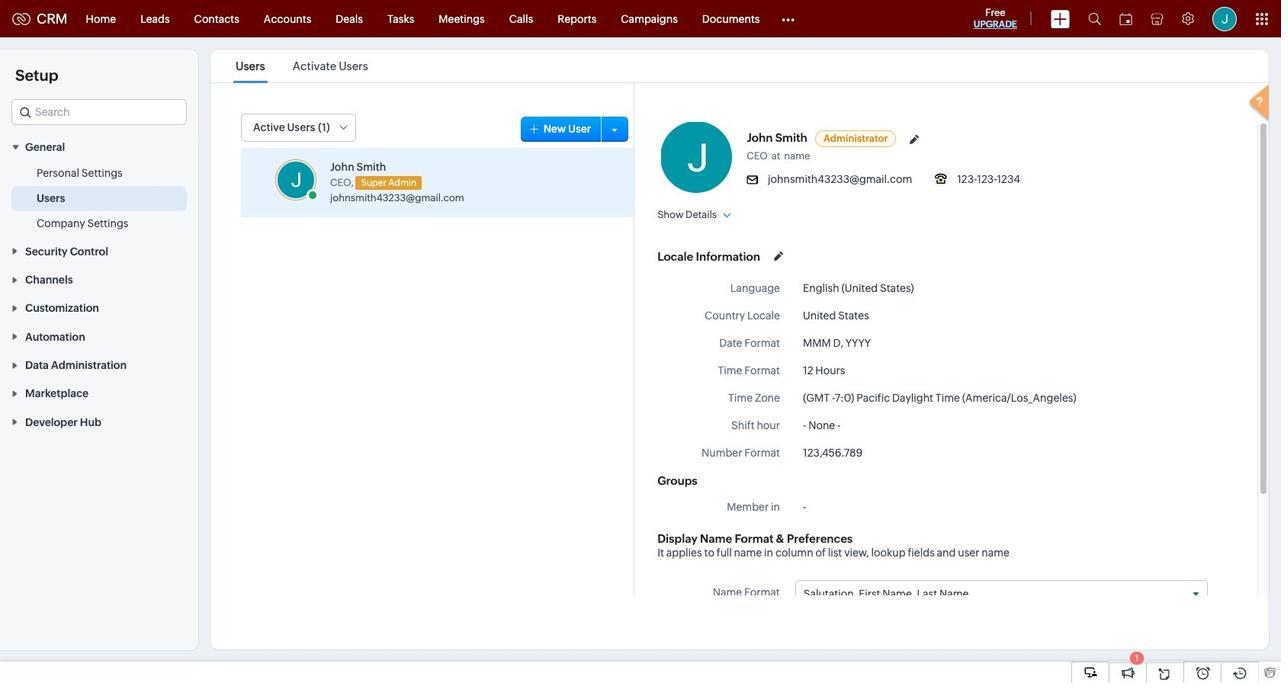 Task type: vqa. For each thing, say whether or not it's contained in the screenshot.
Search element
yes



Task type: describe. For each thing, give the bounding box(es) containing it.
create menu element
[[1042, 0, 1079, 37]]

Search text field
[[12, 100, 186, 124]]

search image
[[1088, 12, 1101, 25]]

calendar image
[[1120, 13, 1133, 25]]

Other Modules field
[[772, 6, 805, 31]]

search element
[[1079, 0, 1110, 37]]



Task type: locate. For each thing, give the bounding box(es) containing it.
create menu image
[[1051, 10, 1070, 28]]

list
[[222, 50, 382, 82]]

None field
[[11, 99, 187, 125], [796, 581, 1208, 607], [796, 581, 1208, 607]]

logo image
[[12, 13, 31, 25]]

profile element
[[1204, 0, 1246, 37]]

none field the search
[[11, 99, 187, 125]]

region
[[0, 161, 198, 237]]

profile image
[[1213, 6, 1237, 31]]



